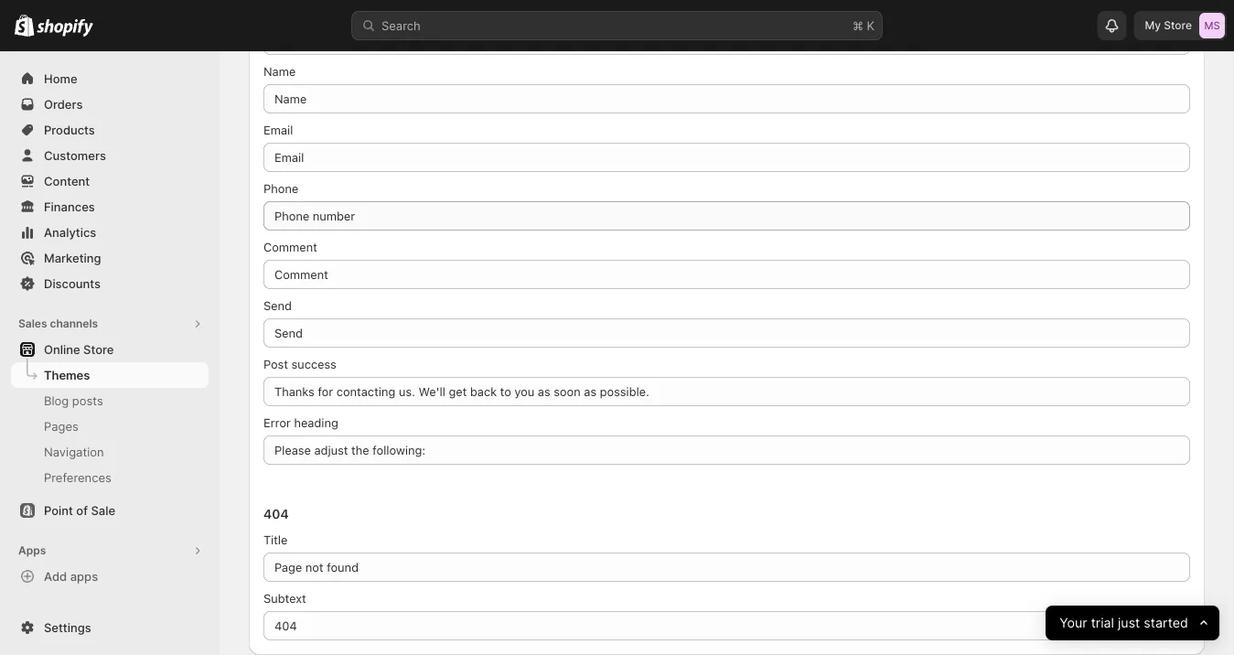 Task type: vqa. For each thing, say whether or not it's contained in the screenshot.
Online Store link
yes



Task type: locate. For each thing, give the bounding box(es) containing it.
finances link
[[11, 194, 209, 220]]

home
[[44, 71, 77, 86]]

store inside "link"
[[83, 342, 114, 357]]

my store
[[1146, 19, 1193, 32]]

apps button
[[11, 538, 209, 564]]

search
[[382, 18, 421, 32]]

point of sale link
[[11, 498, 209, 524]]

blog
[[44, 394, 69, 408]]

themes
[[44, 368, 90, 382]]

channels
[[50, 317, 98, 330]]

themes link
[[11, 362, 209, 388]]

pages
[[44, 419, 79, 433]]

your
[[1060, 616, 1088, 631]]

online store
[[44, 342, 114, 357]]

my store image
[[1200, 13, 1226, 38]]

store for my store
[[1165, 19, 1193, 32]]

apps
[[70, 569, 98, 584]]

add apps button
[[11, 564, 209, 589]]

home link
[[11, 66, 209, 92]]

preferences link
[[11, 465, 209, 491]]

online
[[44, 342, 80, 357]]

navigation link
[[11, 439, 209, 465]]

k
[[867, 18, 875, 32]]

point of sale button
[[0, 498, 220, 524]]

products link
[[11, 117, 209, 143]]

blog posts link
[[11, 388, 209, 414]]

0 horizontal spatial store
[[83, 342, 114, 357]]

add apps
[[44, 569, 98, 584]]

apps
[[18, 544, 46, 557]]

of
[[76, 503, 88, 518]]

pages link
[[11, 414, 209, 439]]

0 vertical spatial store
[[1165, 19, 1193, 32]]

blog posts
[[44, 394, 103, 408]]

discounts link
[[11, 271, 209, 297]]

shopify image
[[15, 14, 34, 36], [37, 19, 94, 37]]

store down sales channels button
[[83, 342, 114, 357]]

marketing
[[44, 251, 101, 265]]

online store link
[[11, 337, 209, 362]]

1 vertical spatial store
[[83, 342, 114, 357]]

posts
[[72, 394, 103, 408]]

1 horizontal spatial shopify image
[[37, 19, 94, 37]]

orders link
[[11, 92, 209, 117]]

your trial just started
[[1060, 616, 1189, 631]]

1 horizontal spatial store
[[1165, 19, 1193, 32]]

store right "my"
[[1165, 19, 1193, 32]]

store
[[1165, 19, 1193, 32], [83, 342, 114, 357]]

finances
[[44, 200, 95, 214]]

customers
[[44, 148, 106, 162]]

just
[[1118, 616, 1141, 631]]

⌘ k
[[853, 18, 875, 32]]



Task type: describe. For each thing, give the bounding box(es) containing it.
your trial just started button
[[1046, 606, 1220, 641]]

orders
[[44, 97, 83, 111]]

marketing link
[[11, 245, 209, 271]]

add
[[44, 569, 67, 584]]

content link
[[11, 168, 209, 194]]

0 horizontal spatial shopify image
[[15, 14, 34, 36]]

discounts
[[44, 276, 101, 291]]

sales
[[18, 317, 47, 330]]

settings link
[[11, 615, 209, 641]]

navigation
[[44, 445, 104, 459]]

point of sale
[[44, 503, 115, 518]]

my
[[1146, 19, 1162, 32]]

⌘
[[853, 18, 864, 32]]

sales channels
[[18, 317, 98, 330]]

sale
[[91, 503, 115, 518]]

analytics link
[[11, 220, 209, 245]]

store for online store
[[83, 342, 114, 357]]

customers link
[[11, 143, 209, 168]]

started
[[1144, 616, 1189, 631]]

preferences
[[44, 470, 112, 485]]

point
[[44, 503, 73, 518]]

sales channels button
[[11, 311, 209, 337]]

settings
[[44, 621, 91, 635]]

trial
[[1092, 616, 1115, 631]]

products
[[44, 123, 95, 137]]

content
[[44, 174, 90, 188]]

analytics
[[44, 225, 96, 239]]



